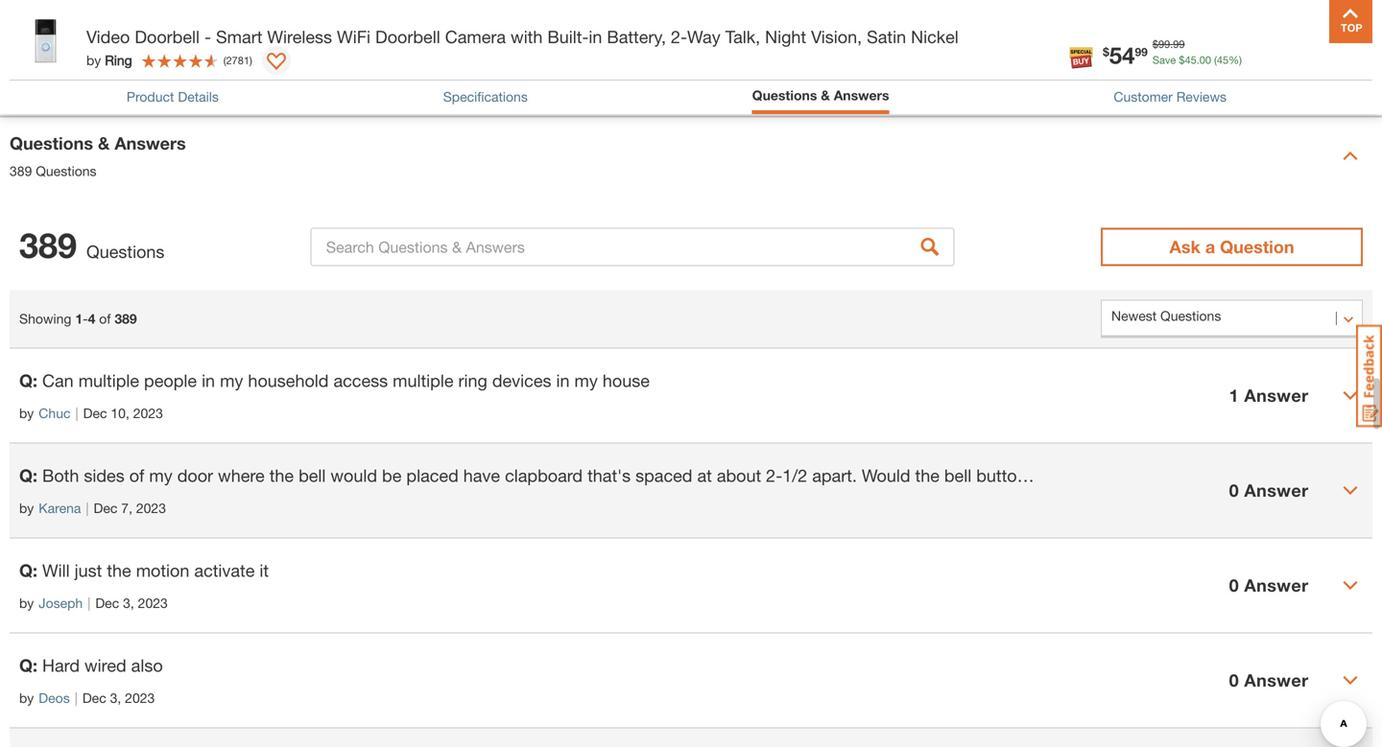 Task type: locate. For each thing, give the bounding box(es) containing it.
. right save
[[1197, 54, 1200, 66]]

2 0 answer from the top
[[1230, 575, 1309, 596]]

dec left 7,
[[94, 500, 118, 516]]

chuc
[[39, 405, 71, 421]]

of right sides
[[129, 465, 144, 486]]

0 horizontal spatial multiple
[[78, 370, 139, 391]]

q: left hard at the bottom left
[[19, 656, 37, 676]]

2023 down also
[[125, 691, 155, 706]]

where
[[218, 465, 265, 486]]

1 vertical spatial a
[[1193, 465, 1202, 486]]

)
[[250, 54, 252, 66]]

answer
[[1245, 385, 1309, 406], [1245, 480, 1309, 501], [1245, 575, 1309, 596], [1245, 670, 1309, 691]]

0 horizontal spatial of
[[99, 311, 111, 327]]

0 horizontal spatial 45
[[1185, 54, 1197, 66]]

caret image
[[1343, 148, 1359, 163], [1343, 388, 1359, 404], [1343, 483, 1359, 499], [1343, 673, 1359, 689]]

ask
[[1170, 236, 1201, 257]]

doorbell right the wifi
[[375, 26, 440, 47]]

-
[[205, 26, 211, 47], [83, 311, 88, 327]]

0 vertical spatial answers
[[834, 87, 890, 103]]

can
[[51, 78, 72, 94]]

clapboard
[[505, 465, 583, 486]]

1 vertical spatial 2-
[[766, 465, 783, 486]]

45 left 00 in the right top of the page
[[1185, 54, 1197, 66]]

1 left 4
[[75, 311, 83, 327]]

| right karena
[[86, 500, 89, 516]]

3, down wired
[[110, 691, 121, 706]]

1 horizontal spatial of
[[129, 465, 144, 486]]

or
[[1095, 465, 1110, 486]]

2 multiple from the left
[[393, 370, 454, 391]]

q: left both
[[19, 465, 37, 486]]

1 horizontal spatial 45
[[1217, 54, 1229, 66]]

answers
[[834, 87, 890, 103], [115, 133, 186, 153]]

1 horizontal spatial in
[[556, 370, 570, 391]]

$ left save
[[1103, 45, 1110, 59]]

$
[[1153, 38, 1159, 50], [1103, 45, 1110, 59], [1179, 54, 1185, 66]]

1 vertical spatial -
[[83, 311, 88, 327]]

$ right save
[[1179, 54, 1185, 66]]

1 horizontal spatial 2-
[[766, 465, 783, 486]]

( right 00 in the right top of the page
[[1215, 54, 1217, 66]]

the right would
[[915, 465, 940, 486]]

45 right 00 in the right top of the page
[[1217, 54, 1229, 66]]

1 vertical spatial 0
[[1230, 575, 1240, 596]]

ring
[[458, 370, 488, 391]]

how
[[19, 78, 47, 94]]

1 horizontal spatial -
[[205, 26, 211, 47]]

0 horizontal spatial -
[[83, 311, 88, 327]]

karena button
[[39, 499, 81, 519]]

- left smart
[[205, 26, 211, 47]]

the right where
[[270, 465, 294, 486]]

customer reviews
[[1114, 89, 1227, 105]]

q: left will
[[19, 560, 37, 581]]

2023 right 7,
[[136, 500, 166, 516]]

2 0 from the top
[[1230, 575, 1240, 596]]

0 vertical spatial 389
[[10, 163, 32, 179]]

would
[[331, 465, 377, 486]]

2023 for the
[[138, 596, 168, 611]]

2- right battery,
[[671, 26, 687, 47]]

0 horizontal spatial 1
[[75, 311, 83, 327]]

chuc button
[[39, 404, 71, 424]]

answer for will just the motion activate it
[[1245, 575, 1309, 596]]

0
[[1230, 480, 1240, 501], [1230, 575, 1240, 596], [1230, 670, 1240, 691]]

there
[[1051, 465, 1090, 486]]

be
[[382, 465, 402, 486]]

.
[[1171, 38, 1173, 50], [1197, 54, 1200, 66]]

| right deos
[[75, 691, 78, 706]]

1 vertical spatial answers
[[115, 133, 186, 153]]

my left the door
[[149, 465, 173, 486]]

doorbell down the listings
[[135, 26, 200, 47]]

2 vertical spatial 0 answer
[[1230, 670, 1309, 691]]

$ inside "$ 54 99"
[[1103, 45, 1110, 59]]

feedback link image
[[1357, 325, 1383, 428]]

& down improve
[[98, 133, 110, 153]]

2 45 from the left
[[1217, 54, 1229, 66]]

bell left button in the bottom of the page
[[945, 465, 972, 486]]

Search Questions & Answers text field
[[311, 228, 955, 266]]

q: for q: will just the motion activate it
[[19, 560, 37, 581]]

answer for both sides of my door where the bell would be placed have clapboard that's spaced at about 2-1/2  apart. would the bell button fit there or do i need a special attachment?
[[1245, 480, 1309, 501]]

reviews
[[1177, 89, 1227, 105]]

2-
[[671, 26, 687, 47], [766, 465, 783, 486]]

| right joseph
[[88, 596, 91, 611]]

0 horizontal spatial .
[[1171, 38, 1173, 50]]

$ for 54
[[1103, 45, 1110, 59]]

$ up save
[[1153, 38, 1159, 50]]

about
[[717, 465, 762, 486]]

my left household
[[220, 370, 243, 391]]

video doorbell - smart wireless wifi doorbell camera with built-in battery, 2-way talk, night vision, satin nickel
[[86, 26, 959, 47]]

by for both
[[19, 500, 34, 516]]

0 vertical spatial 1
[[75, 311, 83, 327]]

3 q: from the top
[[19, 560, 37, 581]]

1 vertical spatial 3,
[[110, 691, 121, 706]]

q: left can
[[19, 370, 37, 391]]

0 vertical spatial 0
[[1230, 480, 1240, 501]]

0 horizontal spatial a
[[1193, 465, 1202, 486]]

& inside questions & answers 389 questions
[[98, 133, 110, 153]]

in right people
[[202, 370, 215, 391]]

0 answer
[[1230, 480, 1309, 501], [1230, 575, 1309, 596], [1230, 670, 1309, 691]]

0 horizontal spatial answers
[[115, 133, 186, 153]]

45
[[1185, 54, 1197, 66], [1217, 54, 1229, 66]]

by left ring
[[86, 52, 101, 68]]

my left house
[[575, 370, 598, 391]]

2023
[[133, 405, 163, 421], [136, 500, 166, 516], [138, 596, 168, 611], [125, 691, 155, 706]]

0 horizontal spatial $
[[1103, 45, 1110, 59]]

questions
[[752, 87, 817, 103], [10, 133, 93, 153], [36, 163, 97, 179], [86, 241, 165, 262]]

devices
[[492, 370, 552, 391]]

1 vertical spatial 0 answer
[[1230, 575, 1309, 596]]

389 up showing
[[19, 224, 77, 266]]

bell left would on the bottom of the page
[[299, 465, 326, 486]]

a
[[1206, 236, 1216, 257], [1193, 465, 1202, 486]]

dec down q: hard wired also
[[82, 691, 106, 706]]

questions up 4
[[86, 241, 165, 262]]

(
[[1215, 54, 1217, 66], [223, 54, 226, 66]]

2 answer from the top
[[1245, 480, 1309, 501]]

caret image
[[1343, 578, 1359, 594]]

99
[[1159, 38, 1171, 50], [1173, 38, 1185, 50], [1135, 45, 1148, 59]]

of right 4
[[99, 311, 111, 327]]

joseph button
[[39, 594, 83, 614]]

1 horizontal spatial 1
[[1230, 385, 1240, 406]]

by chuc | dec 10, 2023
[[19, 405, 163, 421]]

by left joseph
[[19, 596, 34, 611]]

a right the need
[[1193, 465, 1202, 486]]

multiple up "10,"
[[78, 370, 139, 391]]

of
[[99, 311, 111, 327], [129, 465, 144, 486]]

389 down how
[[10, 163, 32, 179]]

multiple left 'ring'
[[393, 370, 454, 391]]

0 vertical spatial 2-
[[671, 26, 687, 47]]

0 vertical spatial a
[[1206, 236, 1216, 257]]

answer for can multiple people in my household access multiple ring devices in my house
[[1245, 385, 1309, 406]]

the right just
[[107, 560, 131, 581]]

1 doorbell from the left
[[135, 26, 200, 47]]

389 right 4
[[115, 311, 137, 327]]

99 inside "$ 54 99"
[[1135, 45, 1148, 59]]

0 vertical spatial of
[[99, 311, 111, 327]]

1 inside the questions element
[[1230, 385, 1240, 406]]

- right showing
[[83, 311, 88, 327]]

& for questions & answers
[[821, 87, 830, 103]]

dec down just
[[95, 596, 119, 611]]

by ring
[[86, 52, 132, 68]]

1 up special
[[1230, 385, 1240, 406]]

&
[[821, 87, 830, 103], [98, 133, 110, 153]]

0 horizontal spatial bell
[[299, 465, 326, 486]]

1 horizontal spatial multiple
[[393, 370, 454, 391]]

dec left "10,"
[[83, 405, 107, 421]]

of inside the questions element
[[129, 465, 144, 486]]

| for multiple
[[75, 405, 78, 421]]

4 q: from the top
[[19, 656, 37, 676]]

1 horizontal spatial doorbell
[[375, 26, 440, 47]]

ask a question
[[1170, 236, 1295, 257]]

3 caret image from the top
[[1343, 483, 1359, 499]]

information?
[[223, 78, 299, 94]]

activate
[[194, 560, 255, 581]]

4 caret image from the top
[[1343, 673, 1359, 689]]

00
[[1200, 54, 1212, 66]]

1
[[75, 311, 83, 327], [1230, 385, 1240, 406]]

- for 1
[[83, 311, 88, 327]]

bell
[[299, 465, 326, 486], [945, 465, 972, 486]]

by left karena
[[19, 500, 34, 516]]

1 horizontal spatial 3,
[[123, 596, 134, 611]]

2- right about
[[766, 465, 783, 486]]

3 answer from the top
[[1245, 575, 1309, 596]]

answers inside questions & answers 389 questions
[[115, 133, 186, 153]]

2 caret image from the top
[[1343, 388, 1359, 404]]

. up save
[[1171, 38, 1173, 50]]

battery,
[[607, 26, 666, 47]]

0 horizontal spatial in
[[202, 370, 215, 391]]

by for hard
[[19, 691, 34, 706]]

1 answer from the top
[[1245, 385, 1309, 406]]

1 caret image from the top
[[1343, 148, 1359, 163]]

0 answer for it
[[1230, 575, 1309, 596]]

top button
[[1330, 0, 1373, 43]]

1 q: from the top
[[19, 370, 37, 391]]

0 horizontal spatial the
[[107, 560, 131, 581]]

can
[[42, 370, 74, 391]]

certifications
[[29, 9, 108, 25]]

customer reviews button
[[1114, 87, 1227, 107], [1114, 87, 1227, 107]]

questions down the night
[[752, 87, 817, 103]]

1 horizontal spatial $
[[1153, 38, 1159, 50]]

multiple
[[78, 370, 139, 391], [393, 370, 454, 391]]

2023 for also
[[125, 691, 155, 706]]

| right chuc
[[75, 405, 78, 421]]

1 ( from the left
[[1215, 54, 1217, 66]]

a right the ask
[[1206, 236, 1216, 257]]

by karena | dec 7, 2023
[[19, 500, 166, 516]]

caret image for hard wired also
[[1343, 673, 1359, 689]]

0 horizontal spatial 99
[[1135, 45, 1148, 59]]

0 horizontal spatial (
[[223, 54, 226, 66]]

1 horizontal spatial answers
[[834, 87, 890, 103]]

1 vertical spatial of
[[129, 465, 144, 486]]

1 horizontal spatial &
[[821, 87, 830, 103]]

dec
[[83, 405, 107, 421], [94, 500, 118, 516], [95, 596, 119, 611], [82, 691, 106, 706]]

0 horizontal spatial 3,
[[110, 691, 121, 706]]

1 horizontal spatial a
[[1206, 236, 1216, 257]]

in right devices on the left of the page
[[556, 370, 570, 391]]

would
[[862, 465, 911, 486]]

1 vertical spatial &
[[98, 133, 110, 153]]

0 vertical spatial &
[[821, 87, 830, 103]]

0 vertical spatial 0 answer
[[1230, 480, 1309, 501]]

1 0 from the top
[[1230, 480, 1240, 501]]

question
[[1220, 236, 1295, 257]]

10,
[[111, 405, 129, 421]]

0 horizontal spatial doorbell
[[135, 26, 200, 47]]

| for sides
[[86, 500, 89, 516]]

0 horizontal spatial &
[[98, 133, 110, 153]]

0 for it
[[1230, 575, 1240, 596]]

( left )
[[223, 54, 226, 66]]

4 answer from the top
[[1245, 670, 1309, 691]]

certifications and listings
[[29, 9, 184, 25]]

household
[[248, 370, 329, 391]]

1 0 answer from the top
[[1230, 480, 1309, 501]]

by left chuc
[[19, 405, 34, 421]]

our
[[149, 78, 169, 94]]

caret image for both sides of my door where the bell would be placed have clapboard that's spaced at about 2-1/2  apart. would the bell button fit there or do i need a special attachment?
[[1343, 483, 1359, 499]]

questions up 389 questions
[[36, 163, 97, 179]]

2 q: from the top
[[19, 465, 37, 486]]

1 horizontal spatial (
[[1215, 54, 1217, 66]]

& down vision,
[[821, 87, 830, 103]]

0 vertical spatial -
[[205, 26, 211, 47]]

placed
[[407, 465, 459, 486]]

special
[[1207, 465, 1261, 486]]

specifications button
[[443, 87, 528, 107], [443, 87, 528, 107]]

q:
[[19, 370, 37, 391], [19, 465, 37, 486], [19, 560, 37, 581], [19, 656, 37, 676]]

answers for questions & answers
[[834, 87, 890, 103]]

at
[[698, 465, 712, 486]]

1 horizontal spatial .
[[1197, 54, 1200, 66]]

improve
[[97, 78, 146, 94]]

2 vertical spatial 389
[[115, 311, 137, 327]]

provide
[[302, 78, 348, 94]]

1 horizontal spatial bell
[[945, 465, 972, 486]]

3, down q: will just the motion activate it
[[123, 596, 134, 611]]

3 0 answer from the top
[[1230, 670, 1309, 691]]

2023 down q: will just the motion activate it
[[138, 596, 168, 611]]

1 vertical spatial 1
[[1230, 385, 1240, 406]]

in left battery,
[[589, 26, 602, 47]]

with
[[511, 26, 543, 47]]

by left deos
[[19, 691, 34, 706]]

dec for wired
[[82, 691, 106, 706]]

2 vertical spatial 0
[[1230, 670, 1240, 691]]

0 vertical spatial 3,
[[123, 596, 134, 611]]

3, for also
[[110, 691, 121, 706]]

camera
[[445, 26, 506, 47]]

product details button
[[127, 87, 219, 107], [127, 87, 219, 107]]

by
[[86, 52, 101, 68], [19, 405, 34, 421], [19, 500, 34, 516], [19, 596, 34, 611], [19, 691, 34, 706]]

need
[[1150, 465, 1188, 486]]

2023 right "10,"
[[133, 405, 163, 421]]

1 horizontal spatial 99
[[1159, 38, 1171, 50]]

way
[[687, 26, 721, 47]]

by joseph | dec 3, 2023
[[19, 596, 168, 611]]

answers down the satin
[[834, 87, 890, 103]]

answers down the product
[[115, 133, 186, 153]]

q: for q: both sides of my door where the bell would be placed have clapboard that's spaced at about 2-1/2  apart. would the bell button fit there or do i need a special attachment?
[[19, 465, 37, 486]]

specifications
[[443, 89, 528, 105]]

0 for where
[[1230, 480, 1240, 501]]



Task type: describe. For each thing, give the bounding box(es) containing it.
questions inside 389 questions
[[86, 241, 165, 262]]

joseph
[[39, 596, 83, 611]]

a inside the questions element
[[1193, 465, 1202, 486]]

attachment?
[[1266, 465, 1363, 486]]

1 bell from the left
[[299, 465, 326, 486]]

$ 54 99
[[1103, 41, 1148, 69]]

4
[[88, 311, 95, 327]]

hard
[[42, 656, 80, 676]]

q: will just the motion activate it
[[19, 560, 269, 581]]

have
[[463, 465, 500, 486]]

karena
[[39, 500, 81, 516]]

and
[[112, 9, 134, 25]]

- for doorbell
[[205, 26, 211, 47]]

1 45 from the left
[[1185, 54, 1197, 66]]

product
[[127, 89, 174, 105]]

q: hard wired also
[[19, 656, 163, 676]]

listings
[[138, 9, 184, 25]]

questions element
[[10, 348, 1373, 729]]

sides
[[84, 465, 125, 486]]

also
[[131, 656, 163, 676]]

( 2781 )
[[223, 54, 252, 66]]

( inside '$ 99 . 99 save $ 45 . 00 ( 45 %)'
[[1215, 54, 1217, 66]]

3, for the
[[123, 596, 134, 611]]

389 questions
[[19, 224, 165, 266]]

1 vertical spatial 389
[[19, 224, 77, 266]]

product image image
[[14, 10, 77, 72]]

wireless
[[267, 26, 332, 47]]

2 horizontal spatial my
[[575, 370, 598, 391]]

smart
[[216, 26, 262, 47]]

product details
[[127, 89, 219, 105]]

i
[[1140, 465, 1145, 486]]

q: can multiple people in my household access multiple ring devices in my house
[[19, 370, 650, 391]]

2 horizontal spatial the
[[915, 465, 940, 486]]

1 horizontal spatial the
[[270, 465, 294, 486]]

| for wired
[[75, 691, 78, 706]]

dec for multiple
[[83, 405, 107, 421]]

q: for q: hard wired also
[[19, 656, 37, 676]]

both
[[42, 465, 79, 486]]

night
[[765, 26, 807, 47]]

built-
[[548, 26, 589, 47]]

do
[[1115, 465, 1135, 486]]

answer for hard wired also
[[1245, 670, 1309, 691]]

spaced
[[636, 465, 693, 486]]

3 0 from the top
[[1230, 670, 1240, 691]]

0 answer for where
[[1230, 480, 1309, 501]]

satin
[[867, 26, 906, 47]]

video
[[86, 26, 130, 47]]

2 bell from the left
[[945, 465, 972, 486]]

ring
[[105, 52, 132, 68]]

we
[[76, 78, 94, 94]]

apart.
[[812, 465, 857, 486]]

just
[[75, 560, 102, 581]]

54
[[1110, 41, 1135, 69]]

& for questions & answers 389 questions
[[98, 133, 110, 153]]

vision,
[[811, 26, 862, 47]]

$ 99 . 99 save $ 45 . 00 ( 45 %)
[[1153, 38, 1242, 66]]

details
[[178, 89, 219, 105]]

by for will
[[19, 596, 34, 611]]

motion
[[136, 560, 190, 581]]

1 multiple from the left
[[78, 370, 139, 391]]

door
[[177, 465, 213, 486]]

ask a question button
[[1101, 228, 1363, 266]]

customer
[[1114, 89, 1173, 105]]

wifi
[[337, 26, 371, 47]]

%)
[[1229, 54, 1242, 66]]

2 ( from the left
[[223, 54, 226, 66]]

questions down can
[[10, 133, 93, 153]]

q: for q: can multiple people in my household access multiple ring devices in my house
[[19, 370, 37, 391]]

feedback.
[[352, 78, 411, 94]]

389 inside questions & answers 389 questions
[[10, 163, 32, 179]]

wired
[[85, 656, 126, 676]]

nickel
[[911, 26, 959, 47]]

that's
[[588, 465, 631, 486]]

1 horizontal spatial my
[[220, 370, 243, 391]]

talk,
[[726, 26, 760, 47]]

0 horizontal spatial 2-
[[671, 26, 687, 47]]

dec for just
[[95, 596, 119, 611]]

2- inside the questions element
[[766, 465, 783, 486]]

deos
[[39, 691, 70, 706]]

how can we improve our product information? provide feedback.
[[19, 78, 411, 94]]

display image
[[267, 53, 286, 72]]

1/2
[[783, 465, 808, 486]]

product
[[173, 78, 220, 94]]

caret image for can multiple people in my household access multiple ring devices in my house
[[1343, 388, 1359, 404]]

7,
[[121, 500, 132, 516]]

0 horizontal spatial my
[[149, 465, 173, 486]]

dec for sides
[[94, 500, 118, 516]]

1 vertical spatial .
[[1197, 54, 1200, 66]]

0 vertical spatial .
[[1171, 38, 1173, 50]]

questions & answers
[[752, 87, 890, 103]]

2 doorbell from the left
[[375, 26, 440, 47]]

2781
[[226, 54, 250, 66]]

$ for 99
[[1153, 38, 1159, 50]]

fit
[[1032, 465, 1046, 486]]

how can we improve our product information? provide feedback. link
[[19, 78, 411, 94]]

by for can
[[19, 405, 34, 421]]

2 horizontal spatial 99
[[1173, 38, 1185, 50]]

a inside button
[[1206, 236, 1216, 257]]

showing 1 - 4 of 389
[[19, 311, 137, 327]]

access
[[334, 370, 388, 391]]

save
[[1153, 54, 1176, 66]]

2023 for people
[[133, 405, 163, 421]]

q: both sides of my door where the bell would be placed have clapboard that's spaced at about 2-1/2  apart. would the bell button fit there or do i need a special attachment?
[[19, 465, 1363, 486]]

| for just
[[88, 596, 91, 611]]

1 answer
[[1230, 385, 1309, 406]]

deos button
[[39, 689, 70, 709]]

2 horizontal spatial $
[[1179, 54, 1185, 66]]

2 horizontal spatial in
[[589, 26, 602, 47]]

answers for questions & answers 389 questions
[[115, 133, 186, 153]]

by deos | dec 3, 2023
[[19, 691, 155, 706]]

2023 for of
[[136, 500, 166, 516]]



Task type: vqa. For each thing, say whether or not it's contained in the screenshot.
29 at the right bottom of page
no



